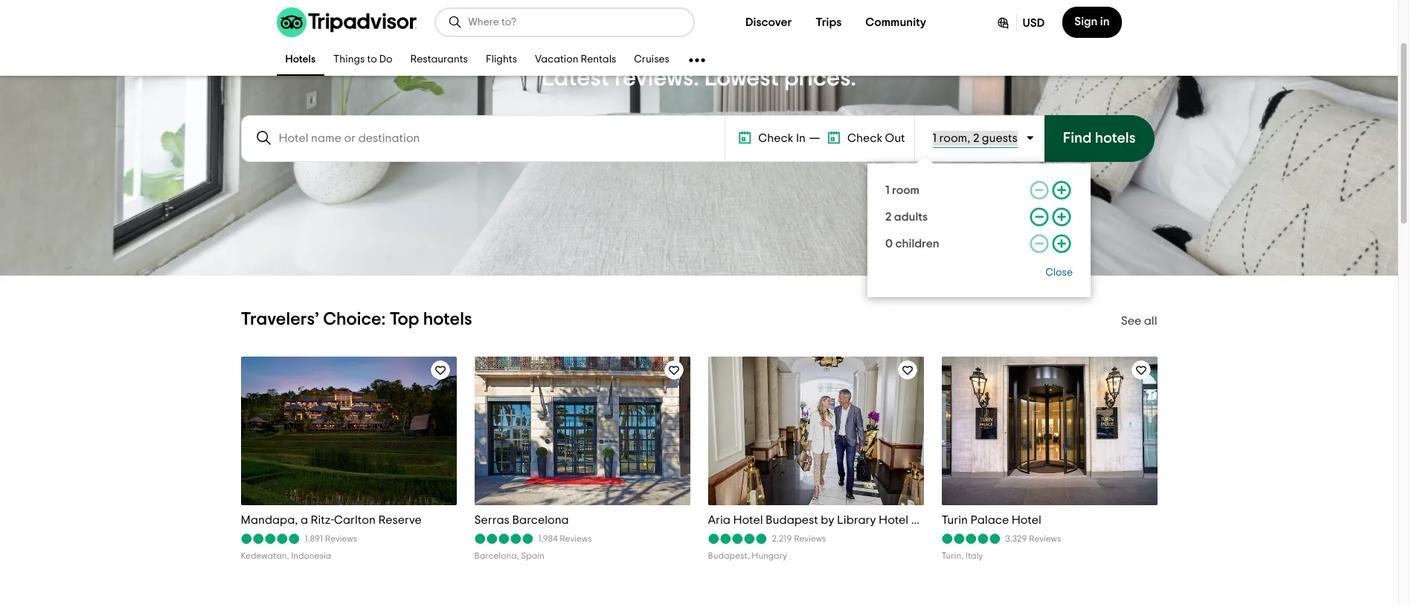Task type: describe. For each thing, give the bounding box(es) containing it.
usd
[[1023, 17, 1045, 29]]

check for check in
[[758, 132, 793, 144]]

in
[[1100, 16, 1110, 28]]

spain
[[521, 552, 545, 561]]

top
[[390, 311, 419, 329]]

1,984
[[538, 535, 558, 544]]

hotels inside button
[[1095, 131, 1136, 146]]

community
[[866, 16, 926, 28]]

things to do
[[333, 55, 393, 65]]

3,329 reviews
[[1006, 535, 1061, 544]]

reviews for palace
[[1029, 535, 1061, 544]]

to
[[367, 55, 377, 65]]

find hotels
[[1063, 131, 1136, 146]]

reviews for barcelona
[[560, 535, 592, 544]]

travelers'
[[241, 311, 319, 329]]

sign
[[1075, 16, 1098, 28]]

3 hotel from the left
[[1012, 515, 1041, 527]]

turin
[[942, 515, 968, 527]]

check in
[[758, 132, 806, 144]]

lowest prices.
[[704, 66, 856, 90]]

kedewatan,
[[241, 552, 289, 561]]

turin, italy
[[942, 552, 983, 561]]

check for check out
[[847, 132, 883, 144]]

room for 1 room , 2 guests
[[939, 132, 967, 144]]

see
[[1121, 315, 1142, 327]]

travelers' choice: top hotels
[[241, 311, 472, 329]]

do
[[379, 55, 393, 65]]

indonesia
[[291, 552, 331, 561]]

vacation rentals
[[535, 55, 616, 65]]

aria hotel budapest by library hotel collection link
[[708, 513, 967, 528]]

flights
[[486, 55, 517, 65]]

search image
[[255, 129, 273, 147]]

children
[[895, 238, 939, 250]]

restaurants link
[[401, 45, 477, 76]]

hungary
[[752, 552, 787, 561]]

vacation
[[535, 55, 578, 65]]

barcelona, spain
[[474, 552, 545, 561]]

cruises
[[634, 55, 670, 65]]

1 room
[[885, 185, 920, 196]]

aria
[[708, 515, 731, 527]]

serras
[[474, 515, 510, 527]]

1,984 reviews
[[538, 535, 592, 544]]

cruises link
[[625, 45, 679, 76]]

mandapa, a ritz-carlton reserve link
[[241, 513, 456, 528]]

in
[[796, 132, 806, 144]]

mandapa,
[[241, 515, 298, 527]]

reviews for hotel
[[794, 535, 826, 544]]

kedewatan, indonesia
[[241, 552, 331, 561]]

1 for 1 room , 2 guests
[[933, 132, 937, 144]]

community button
[[854, 7, 938, 37]]

carlton
[[334, 515, 376, 527]]

sign in
[[1075, 16, 1110, 28]]

hotels link
[[276, 45, 324, 76]]

guests
[[982, 132, 1018, 144]]

discover
[[746, 16, 792, 28]]

adults
[[894, 211, 928, 223]]

by
[[821, 515, 834, 527]]

reviews for a
[[325, 535, 357, 544]]

2,219 reviews
[[772, 535, 826, 544]]

2,219
[[772, 535, 792, 544]]

restaurants
[[410, 55, 468, 65]]

budapest, hungary
[[708, 552, 787, 561]]

check out
[[847, 132, 905, 144]]

latest reviews. lowest prices.
[[542, 66, 856, 90]]

a
[[301, 515, 308, 527]]

Search search field
[[468, 16, 681, 29]]

mandapa, a ritz-carlton reserve
[[241, 515, 422, 527]]

0 children
[[885, 238, 939, 250]]

library
[[837, 515, 876, 527]]

palace
[[971, 515, 1009, 527]]

ritz-
[[311, 515, 334, 527]]

serras barcelona
[[474, 515, 569, 527]]

mandapa, a ritz-carlton reserve image
[[237, 357, 460, 506]]

budapest,
[[708, 552, 750, 561]]



Task type: locate. For each thing, give the bounding box(es) containing it.
Search search field
[[279, 131, 712, 145]]

0 horizontal spatial hotels
[[423, 311, 472, 329]]

reviews down mandapa, a ritz-carlton reserve link
[[325, 535, 357, 544]]

1
[[933, 132, 937, 144], [885, 185, 890, 196]]

1 horizontal spatial room
[[939, 132, 967, 144]]

turin,
[[942, 552, 964, 561]]

trips
[[816, 16, 842, 28]]

trips button
[[804, 7, 854, 37]]

reviews down serras barcelona link in the bottom left of the page
[[560, 535, 592, 544]]

hotels right top at bottom left
[[423, 311, 472, 329]]

things
[[333, 55, 365, 65]]

turin palace hotel link
[[942, 513, 1157, 528]]

1 for 1 room
[[885, 185, 890, 196]]

hotel right aria
[[733, 515, 763, 527]]

find
[[1063, 131, 1092, 146]]

1 room , 2 guests
[[933, 132, 1018, 144]]

0 vertical spatial 2
[[973, 132, 979, 144]]

check left out
[[847, 132, 883, 144]]

1 vertical spatial room
[[892, 185, 920, 196]]

0 horizontal spatial hotel
[[733, 515, 763, 527]]

0 vertical spatial 1
[[933, 132, 937, 144]]

3,329
[[1006, 535, 1027, 544]]

reviews
[[325, 535, 357, 544], [560, 535, 592, 544], [794, 535, 826, 544], [1029, 535, 1061, 544]]

things to do link
[[324, 45, 401, 76]]

travelers' choice: top hotels link
[[241, 311, 472, 329]]

sign in link
[[1063, 7, 1122, 38]]

1 horizontal spatial 2
[[973, 132, 979, 144]]

latest reviews.
[[542, 66, 699, 90]]

flights link
[[477, 45, 526, 76]]

0 vertical spatial hotels
[[1095, 131, 1136, 146]]

2 check from the left
[[847, 132, 883, 144]]

0 horizontal spatial check
[[758, 132, 793, 144]]

1,891 reviews
[[305, 535, 357, 544]]

barcelona
[[512, 515, 569, 527]]

collection
[[911, 515, 967, 527]]

0 horizontal spatial 2
[[885, 211, 892, 223]]

choice:
[[323, 311, 386, 329]]

aria hotel budapest by library hotel collection image
[[704, 357, 927, 506]]

1 vertical spatial hotels
[[423, 311, 472, 329]]

2 hotel from the left
[[879, 515, 909, 527]]

2 horizontal spatial hotel
[[1012, 515, 1041, 527]]

0 horizontal spatial room
[[892, 185, 920, 196]]

serras barcelona image
[[471, 357, 693, 506]]

room for 1 room
[[892, 185, 920, 196]]

1,891
[[305, 535, 323, 544]]

see all link
[[1121, 315, 1157, 327]]

see all
[[1121, 315, 1157, 327]]

hotels
[[285, 55, 316, 65]]

4 reviews from the left
[[1029, 535, 1061, 544]]

rentals
[[581, 55, 616, 65]]

1 horizontal spatial check
[[847, 132, 883, 144]]

room left guests
[[939, 132, 967, 144]]

1 vertical spatial 1
[[885, 185, 890, 196]]

1 reviews from the left
[[325, 535, 357, 544]]

2
[[973, 132, 979, 144], [885, 211, 892, 223]]

close
[[1046, 268, 1073, 278]]

barcelona,
[[474, 552, 519, 561]]

vacation rentals link
[[526, 45, 625, 76]]

tripadvisor image
[[276, 7, 416, 37]]

None search field
[[243, 117, 723, 159]]

,
[[967, 132, 970, 144]]

check
[[758, 132, 793, 144], [847, 132, 883, 144]]

2 right ,
[[973, 132, 979, 144]]

discover button
[[734, 7, 804, 37]]

2 reviews from the left
[[560, 535, 592, 544]]

budapest
[[766, 515, 818, 527]]

2 adults
[[885, 211, 928, 223]]

room
[[939, 132, 967, 144], [892, 185, 920, 196]]

0 horizontal spatial 1
[[885, 185, 890, 196]]

0
[[885, 238, 893, 250]]

1 up 2 adults
[[885, 185, 890, 196]]

1 left ,
[[933, 132, 937, 144]]

turin palace hotel
[[942, 515, 1041, 527]]

out
[[885, 132, 905, 144]]

usd button
[[983, 7, 1057, 38]]

1 hotel from the left
[[733, 515, 763, 527]]

serras barcelona link
[[474, 513, 690, 528]]

all
[[1144, 315, 1157, 327]]

room up 2 adults
[[892, 185, 920, 196]]

italy
[[966, 552, 983, 561]]

3 reviews from the left
[[794, 535, 826, 544]]

hotel right library
[[879, 515, 909, 527]]

None search field
[[436, 9, 693, 36]]

aria hotel budapest by library hotel collection
[[708, 515, 967, 527]]

2 left adults
[[885, 211, 892, 223]]

find hotels button
[[1044, 115, 1154, 162]]

reserve
[[378, 515, 422, 527]]

check left in
[[758, 132, 793, 144]]

turin palace hotel image
[[938, 357, 1161, 506]]

0 vertical spatial room
[[939, 132, 967, 144]]

hotels right find
[[1095, 131, 1136, 146]]

reviews down the turin palace hotel link
[[1029, 535, 1061, 544]]

search image
[[448, 15, 462, 30]]

1 vertical spatial 2
[[885, 211, 892, 223]]

1 horizontal spatial 1
[[933, 132, 937, 144]]

1 horizontal spatial hotel
[[879, 515, 909, 527]]

1 horizontal spatial hotels
[[1095, 131, 1136, 146]]

hotel
[[733, 515, 763, 527], [879, 515, 909, 527], [1012, 515, 1041, 527]]

hotel up 3,329 reviews
[[1012, 515, 1041, 527]]

reviews down by
[[794, 535, 826, 544]]

1 check from the left
[[758, 132, 793, 144]]



Task type: vqa. For each thing, say whether or not it's contained in the screenshot.
hotels within the Button
yes



